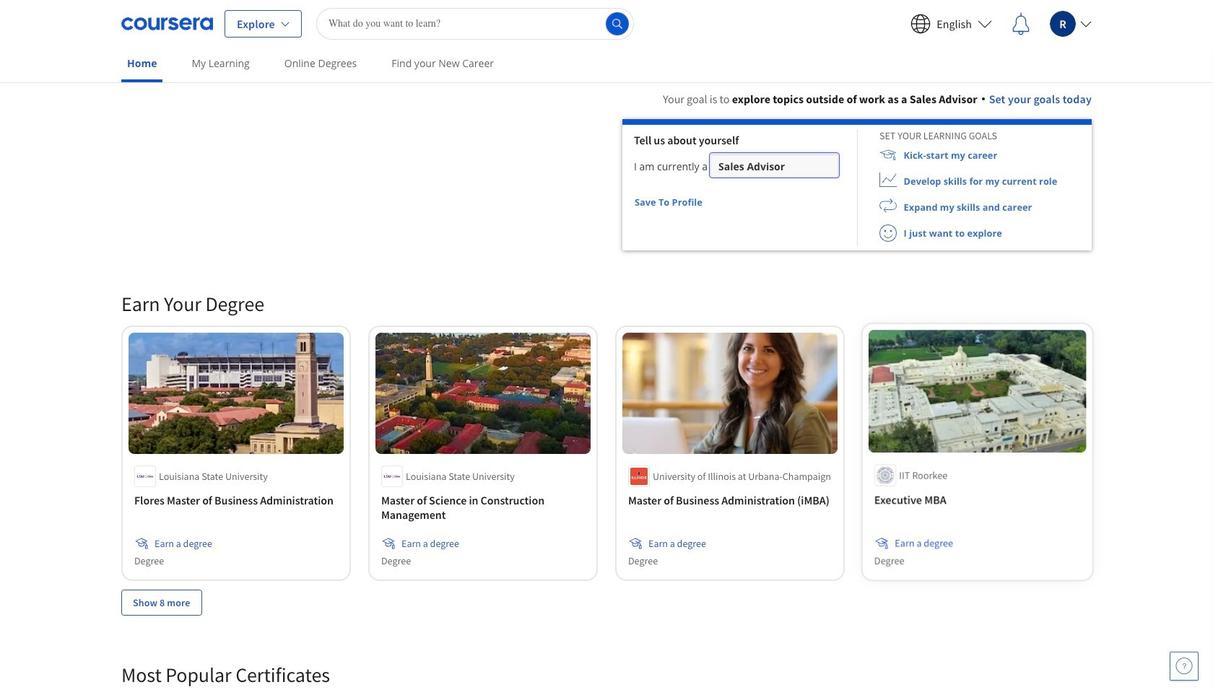 Task type: vqa. For each thing, say whether or not it's contained in the screenshot.
the to the top
no



Task type: describe. For each thing, give the bounding box(es) containing it.
help center image
[[1176, 658, 1193, 675]]

What do you want to learn? text field
[[316, 8, 634, 39]]

Occupation field
[[711, 155, 838, 183]]



Task type: locate. For each thing, give the bounding box(es) containing it.
earn your degree collection element
[[113, 268, 1101, 639]]

None text field
[[719, 155, 831, 183]]

coursera image
[[121, 12, 213, 35]]

status
[[703, 201, 711, 205]]

main content
[[0, 73, 1213, 696]]

None search field
[[316, 8, 634, 39]]



